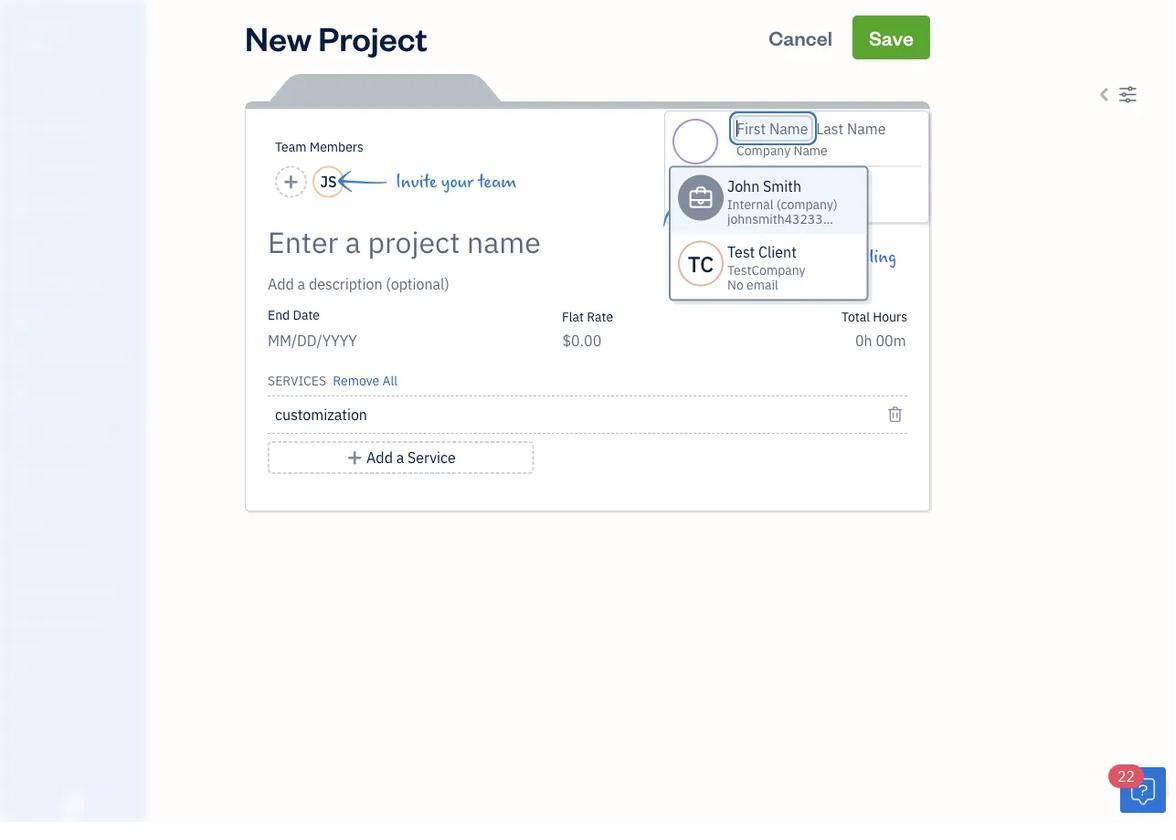 Task type: vqa. For each thing, say whether or not it's contained in the screenshot.
rightmost Team Members
yes



Task type: locate. For each thing, give the bounding box(es) containing it.
team members up and
[[14, 549, 93, 564]]

test
[[727, 242, 755, 261]]

services remove all
[[268, 372, 398, 389]]

john
[[727, 176, 760, 196]]

team members inside main element
[[14, 549, 93, 564]]

cancel
[[769, 24, 833, 50]]

Project Name text field
[[268, 224, 770, 260]]

22
[[1118, 767, 1135, 786]]

team members
[[275, 138, 364, 155], [14, 549, 93, 564]]

bank
[[14, 616, 40, 631]]

client
[[758, 242, 797, 261]]

estimate image
[[12, 158, 34, 176]]

1 horizontal spatial members
[[310, 138, 364, 155]]

choose who you're billing the project to
[[718, 247, 897, 289]]

flat rate
[[562, 308, 613, 325]]

company owner
[[15, 17, 71, 51]]

choose
[[718, 247, 766, 267]]

items and services link
[[5, 575, 141, 607]]

items and services
[[14, 583, 110, 598]]

team
[[275, 138, 307, 155], [14, 549, 43, 564]]

flat
[[562, 308, 584, 325]]

1 vertical spatial team
[[14, 549, 43, 564]]

Hourly Budget text field
[[855, 331, 907, 350]]

smith
[[763, 176, 801, 196]]

services
[[268, 372, 326, 389], [66, 583, 110, 598]]

services up the customization
[[268, 372, 326, 389]]

tc
[[688, 249, 714, 278]]

cancel button
[[752, 16, 849, 59]]

johnsmith43233@gmail.com
[[727, 210, 894, 227]]

project
[[318, 16, 427, 59]]

service
[[408, 448, 456, 467]]

rate
[[587, 308, 613, 325]]

the
[[718, 269, 742, 289]]

total hours
[[842, 308, 907, 325]]

team up the items at left bottom
[[14, 549, 43, 564]]

0 horizontal spatial team
[[14, 549, 43, 564]]

1 vertical spatial services
[[66, 583, 110, 598]]

22 button
[[1108, 765, 1166, 813]]

tc list box
[[669, 166, 894, 301]]

0 vertical spatial services
[[268, 372, 326, 389]]

(company)
[[777, 196, 838, 212]]

company
[[15, 17, 71, 34]]

phone image
[[737, 198, 755, 213]]

members down "apps" 'link'
[[45, 549, 93, 564]]

add
[[367, 448, 393, 467]]

settings link
[[5, 642, 141, 674]]

briefcase image
[[688, 190, 713, 205]]

team
[[478, 172, 517, 192]]

end
[[268, 307, 290, 323]]

0 horizontal spatial members
[[45, 549, 93, 564]]

timer image
[[12, 350, 34, 368]]

hours
[[873, 308, 907, 325]]

team members up js
[[275, 138, 364, 155]]

0 horizontal spatial team members
[[14, 549, 93, 564]]

chevronleft image
[[1096, 83, 1115, 105]]

all
[[382, 372, 398, 389]]

0 vertical spatial team
[[275, 138, 307, 155]]

team inside 'team members' link
[[14, 549, 43, 564]]

save button
[[852, 16, 930, 59]]

members up js
[[310, 138, 364, 155]]

members inside 'team members' link
[[45, 549, 93, 564]]

1 horizontal spatial services
[[268, 372, 326, 389]]

0 vertical spatial team members
[[275, 138, 364, 155]]

1 vertical spatial team members
[[14, 549, 93, 564]]

members
[[310, 138, 364, 155], [45, 549, 93, 564]]

team up add team member image
[[275, 138, 307, 155]]

end date
[[268, 307, 320, 323]]

1 vertical spatial members
[[45, 549, 93, 564]]

0 horizontal spatial services
[[66, 583, 110, 598]]

services right and
[[66, 583, 110, 598]]



Task type: describe. For each thing, give the bounding box(es) containing it.
invoice image
[[12, 196, 34, 215]]

Last Name text field
[[816, 119, 887, 138]]

owner
[[15, 36, 51, 51]]

items
[[14, 583, 42, 598]]

chart image
[[12, 427, 34, 445]]

js
[[320, 172, 337, 191]]

client image
[[12, 120, 34, 138]]

a
[[396, 448, 404, 467]]

new
[[245, 16, 312, 59]]

Amount (USD) text field
[[562, 331, 602, 350]]

money image
[[12, 388, 34, 407]]

report image
[[12, 465, 34, 483]]

bank connections link
[[5, 609, 141, 641]]

invite your team
[[396, 172, 517, 192]]

new project
[[245, 16, 427, 59]]

and
[[44, 583, 64, 598]]

john smith internal (company) johnsmith43233@gmail.com
[[727, 176, 894, 227]]

no
[[727, 276, 744, 293]]

date
[[293, 307, 320, 323]]

save
[[869, 24, 914, 50]]

settings image
[[1118, 83, 1137, 105]]

internal
[[727, 196, 774, 212]]

main element
[[0, 0, 192, 822]]

project
[[746, 269, 794, 289]]

envelope image
[[737, 174, 755, 189]]

End date in  format text field
[[268, 331, 481, 350]]

who
[[770, 247, 799, 267]]

apps
[[14, 515, 41, 530]]

Company Name text field
[[737, 142, 829, 159]]

expense image
[[12, 273, 34, 292]]

settings
[[14, 650, 56, 665]]

remove all button
[[329, 366, 398, 392]]

invite
[[396, 172, 437, 192]]

services inside main element
[[66, 583, 110, 598]]

resource center badge image
[[1120, 768, 1166, 813]]

add a service
[[367, 448, 456, 467]]

dashboard image
[[12, 81, 34, 100]]

testcompany
[[727, 261, 806, 278]]

1 horizontal spatial team
[[275, 138, 307, 155]]

apps link
[[5, 507, 141, 539]]

connections
[[42, 616, 107, 631]]

Project Description text field
[[268, 273, 770, 295]]

1 horizontal spatial team members
[[275, 138, 364, 155]]

Email Address text field
[[764, 174, 847, 191]]

0 vertical spatial members
[[310, 138, 364, 155]]

test client testcompany no email
[[727, 242, 806, 293]]

Phone Number text field
[[764, 198, 851, 215]]

to
[[798, 269, 812, 289]]

add team member image
[[283, 171, 299, 193]]

total
[[842, 308, 870, 325]]

remove
[[333, 372, 379, 389]]

team members link
[[5, 541, 141, 573]]

bank connections
[[14, 616, 107, 631]]

payment image
[[12, 235, 34, 253]]

your
[[441, 172, 474, 192]]

remove project service image
[[887, 404, 904, 426]]

billing
[[852, 247, 897, 267]]

First Name text field
[[737, 119, 810, 138]]

plus image
[[346, 447, 363, 469]]

customization
[[275, 405, 367, 424]]

project image
[[12, 312, 34, 330]]

email
[[747, 276, 778, 293]]

add a service button
[[268, 441, 534, 474]]

you're
[[803, 247, 848, 267]]

freshbooks image
[[58, 793, 88, 815]]



